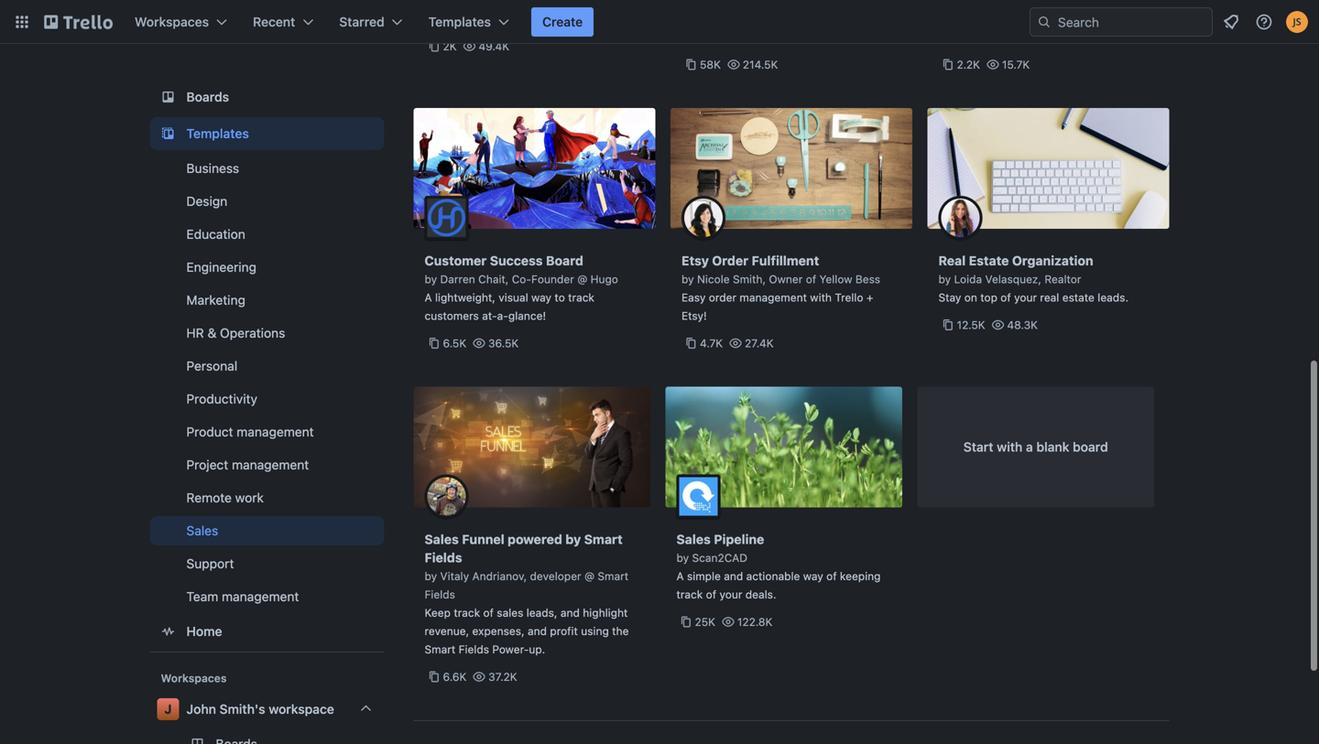 Task type: vqa. For each thing, say whether or not it's contained in the screenshot.
"Remote"
yes



Task type: describe. For each thing, give the bounding box(es) containing it.
j
[[164, 702, 172, 717]]

management inside etsy order fulfillment by nicole smith, owner of yellow bess easy order management with trello + etsy!
[[740, 291, 807, 304]]

Search field
[[1052, 8, 1212, 36]]

workspaces button
[[124, 7, 238, 37]]

highlight
[[583, 607, 628, 620]]

the
[[612, 625, 629, 638]]

real
[[1040, 291, 1060, 304]]

1 vertical spatial or
[[837, 31, 848, 44]]

pipeline
[[728, 0, 769, 7]]

@ inside customer success board by darren chait, co-founder @ hugo a lightweight, visual way to track customers at-a-glance!
[[577, 273, 588, 286]]

john smith (johnsmith38824343) image
[[1286, 11, 1308, 33]]

product management link
[[150, 418, 384, 447]]

email.
[[980, 31, 1011, 44]]

0 vertical spatial fields
[[425, 551, 462, 566]]

and inside sales pipeline by scan2cad a simple and actionable way of keeping track of your deals.
[[724, 570, 743, 583]]

remote work link
[[150, 484, 384, 513]]

template board image
[[157, 123, 179, 145]]

sales for sales funnel powered by smart fields by vitaly andrianov, developer @ smart fields keep track of sales leads, and highlight revenue, expenses, and profit using the smart fields power-up.
[[425, 532, 459, 547]]

bess
[[856, 273, 881, 286]]

track inside sales funnel powered by smart fields by vitaly andrianov, developer @ smart fields keep track of sales leads, and highlight revenue, expenses, and profit using the smart fields power-up.
[[454, 607, 480, 620]]

your inside the real estate organization by loida velasquez, realtor stay on top of your real estate leads.
[[1014, 291, 1037, 304]]

powered
[[508, 532, 563, 547]]

create a pipeline for managing leads or requests that is adaptable to your team's needs for any type of contact or customer relationship management.
[[682, 0, 900, 62]]

contact
[[795, 31, 834, 44]]

darren chait, co-founder @ hugo image
[[425, 196, 469, 240]]

starred
[[339, 14, 385, 29]]

management.
[[745, 49, 816, 62]]

personal link
[[150, 352, 384, 381]]

sales for sales
[[186, 524, 218, 539]]

your inside coordinate contract and security reviews with your legal and it departments without email.
[[964, 12, 986, 25]]

john
[[186, 702, 216, 717]]

home image
[[157, 621, 179, 643]]

with inside start with a blank board 'button'
[[997, 440, 1023, 455]]

track inside sales pipeline by scan2cad a simple and actionable way of keeping track of your deals.
[[677, 589, 703, 602]]

vitaly
[[440, 570, 469, 583]]

personal
[[186, 359, 238, 374]]

loida
[[954, 273, 982, 286]]

start with a blank board button
[[918, 387, 1155, 508]]

by for darren
[[425, 273, 437, 286]]

customer
[[851, 31, 900, 44]]

operations
[[220, 326, 285, 341]]

co-
[[512, 273, 532, 286]]

productivity link
[[150, 385, 384, 414]]

a inside customer success board by darren chait, co-founder @ hugo a lightweight, visual way to track customers at-a-glance!
[[425, 291, 432, 304]]

boards
[[186, 89, 229, 104]]

real
[[939, 253, 966, 268]]

1 vertical spatial smart
[[598, 570, 629, 583]]

with inside etsy order fulfillment by nicole smith, owner of yellow bess easy order management with trello + etsy!
[[810, 291, 832, 304]]

0 vertical spatial smart
[[584, 532, 623, 547]]

power-
[[492, 644, 529, 657]]

education link
[[150, 220, 384, 249]]

at-
[[482, 310, 497, 323]]

122.8k
[[737, 616, 773, 629]]

templates button
[[418, 7, 520, 37]]

keep
[[425, 607, 451, 620]]

support link
[[150, 550, 384, 579]]

templates link
[[150, 117, 384, 150]]

up.
[[529, 644, 545, 657]]

2 vertical spatial smart
[[425, 644, 456, 657]]

and left it at the top of page
[[1020, 12, 1040, 25]]

engineering link
[[150, 253, 384, 282]]

recent
[[253, 14, 295, 29]]

contract
[[999, 0, 1042, 7]]

simple
[[687, 570, 721, 583]]

&
[[208, 326, 217, 341]]

templates inside dropdown button
[[429, 14, 491, 29]]

trello
[[835, 291, 864, 304]]

by for loida
[[939, 273, 951, 286]]

using
[[581, 625, 609, 638]]

team's
[[859, 12, 893, 25]]

funnel
[[462, 532, 505, 547]]

etsy order fulfillment by nicole smith, owner of yellow bess easy order management with trello + etsy!
[[682, 253, 881, 323]]

nicole
[[697, 273, 730, 286]]

fulfillment
[[752, 253, 819, 268]]

create button
[[531, 7, 594, 37]]

management for team management
[[222, 590, 299, 605]]

1 vertical spatial templates
[[186, 126, 249, 141]]

owner
[[769, 273, 803, 286]]

to inside create a pipeline for managing leads or requests that is adaptable to your team's needs for any type of contact or customer relationship management.
[[820, 12, 830, 25]]

profit
[[550, 625, 578, 638]]

requests
[[682, 12, 727, 25]]

workspace
[[269, 702, 334, 717]]

way inside customer success board by darren chait, co-founder @ hugo a lightweight, visual way to track customers at-a-glance!
[[531, 291, 552, 304]]

revenue,
[[425, 625, 469, 638]]

home link
[[150, 616, 384, 649]]

workspaces inside 'workspaces' popup button
[[135, 14, 209, 29]]

37.2k
[[489, 671, 517, 684]]

create for create
[[542, 14, 583, 29]]

team
[[186, 590, 218, 605]]

58k
[[700, 58, 721, 71]]

smith,
[[733, 273, 766, 286]]

coordinate
[[939, 0, 996, 7]]

visual
[[499, 291, 528, 304]]

product management
[[186, 425, 314, 440]]

27.4k
[[745, 337, 774, 350]]

loida velasquez, realtor image
[[939, 196, 983, 240]]

nicole smith, owner of yellow bess image
[[682, 196, 726, 240]]

48.3k
[[1007, 319, 1038, 332]]

25k
[[695, 616, 716, 629]]

etsy!
[[682, 310, 707, 323]]

15.7k
[[1002, 58, 1030, 71]]

board
[[546, 253, 584, 268]]

top
[[981, 291, 998, 304]]

blank
[[1037, 440, 1070, 455]]

type
[[755, 31, 778, 44]]

by inside sales pipeline by scan2cad a simple and actionable way of keeping track of your deals.
[[677, 552, 689, 565]]

leads.
[[1098, 291, 1129, 304]]

deals.
[[746, 589, 777, 602]]

0 vertical spatial for
[[772, 0, 787, 7]]

hugo
[[591, 273, 618, 286]]

customer
[[425, 253, 487, 268]]



Task type: locate. For each thing, give the bounding box(es) containing it.
with right start
[[997, 440, 1023, 455]]

lightweight,
[[435, 291, 496, 304]]

create inside create a pipeline for managing leads or requests that is adaptable to your team's needs for any type of contact or customer relationship management.
[[682, 0, 716, 7]]

for up adaptable
[[772, 0, 787, 7]]

by left darren
[[425, 273, 437, 286]]

1 horizontal spatial track
[[568, 291, 595, 304]]

0 vertical spatial with
[[939, 12, 960, 25]]

board
[[1073, 440, 1108, 455]]

templates up 2k
[[429, 14, 491, 29]]

smart down revenue,
[[425, 644, 456, 657]]

1 horizontal spatial sales
[[425, 532, 459, 547]]

board image
[[157, 86, 179, 108]]

expenses,
[[472, 625, 525, 638]]

a left blank
[[1026, 440, 1033, 455]]

way inside sales pipeline by scan2cad a simple and actionable way of keeping track of your deals.
[[803, 570, 824, 583]]

and
[[1046, 0, 1065, 7], [1020, 12, 1040, 25], [724, 570, 743, 583], [561, 607, 580, 620], [528, 625, 547, 638]]

0 notifications image
[[1221, 11, 1242, 33]]

smart right powered
[[584, 532, 623, 547]]

yellow
[[820, 273, 853, 286]]

marketing
[[186, 293, 246, 308]]

project
[[186, 458, 228, 473]]

sales
[[186, 524, 218, 539], [425, 532, 459, 547], [677, 532, 711, 547]]

2 horizontal spatial with
[[997, 440, 1023, 455]]

productivity
[[186, 392, 257, 407]]

that
[[730, 12, 750, 25]]

1 vertical spatial a
[[677, 570, 684, 583]]

actionable
[[746, 570, 800, 583]]

sales up scan2cad at the bottom right of page
[[677, 532, 711, 547]]

1 horizontal spatial way
[[803, 570, 824, 583]]

sales inside sales pipeline by scan2cad a simple and actionable way of keeping track of your deals.
[[677, 532, 711, 547]]

by for smart
[[566, 532, 581, 547]]

departments
[[1056, 12, 1123, 25]]

by inside customer success board by darren chait, co-founder @ hugo a lightweight, visual way to track customers at-a-glance!
[[425, 273, 437, 286]]

remote work
[[186, 491, 264, 506]]

6.6k
[[443, 671, 467, 684]]

scan2cad
[[692, 552, 748, 565]]

boards link
[[150, 81, 384, 114]]

a
[[425, 291, 432, 304], [677, 570, 684, 583]]

0 vertical spatial workspaces
[[135, 14, 209, 29]]

marketing link
[[150, 286, 384, 315]]

2 horizontal spatial track
[[677, 589, 703, 602]]

track down simple
[[677, 589, 703, 602]]

and up profit
[[561, 607, 580, 620]]

of inside the real estate organization by loida velasquez, realtor stay on top of your real estate leads.
[[1001, 291, 1011, 304]]

management for product management
[[237, 425, 314, 440]]

remote
[[186, 491, 232, 506]]

by up simple
[[677, 552, 689, 565]]

fields up 'keep'
[[425, 589, 455, 602]]

0 horizontal spatial to
[[555, 291, 565, 304]]

1 vertical spatial to
[[555, 291, 565, 304]]

and down scan2cad at the bottom right of page
[[724, 570, 743, 583]]

sales pipeline by scan2cad a simple and actionable way of keeping track of your deals.
[[677, 532, 881, 602]]

0 horizontal spatial with
[[810, 291, 832, 304]]

your down the coordinate
[[964, 12, 986, 25]]

1 vertical spatial workspaces
[[161, 673, 227, 685]]

a inside create a pipeline for managing leads or requests that is adaptable to your team's needs for any type of contact or customer relationship management.
[[719, 0, 725, 7]]

workspaces up board 'image'
[[135, 14, 209, 29]]

of inside create a pipeline for managing leads or requests that is adaptable to your team's needs for any type of contact or customer relationship management.
[[781, 31, 792, 44]]

1 vertical spatial a
[[1026, 440, 1033, 455]]

hr & operations link
[[150, 319, 384, 348]]

0 horizontal spatial for
[[716, 31, 731, 44]]

by up easy
[[682, 273, 694, 286]]

create inside button
[[542, 14, 583, 29]]

sales inside sales funnel powered by smart fields by vitaly andrianov, developer @ smart fields keep track of sales leads, and highlight revenue, expenses, and profit using the smart fields power-up.
[[425, 532, 459, 547]]

0 horizontal spatial create
[[542, 14, 583, 29]]

1 horizontal spatial a
[[1026, 440, 1033, 455]]

with up without
[[939, 12, 960, 25]]

and up it at the top of page
[[1046, 0, 1065, 7]]

starred button
[[328, 7, 414, 37]]

management inside 'link'
[[232, 458, 309, 473]]

by left vitaly
[[425, 570, 437, 583]]

0 vertical spatial to
[[820, 12, 830, 25]]

smart
[[584, 532, 623, 547], [598, 570, 629, 583], [425, 644, 456, 657]]

hr & operations
[[186, 326, 285, 341]]

a-
[[497, 310, 508, 323]]

of right top
[[1001, 291, 1011, 304]]

management down owner
[[740, 291, 807, 304]]

of down simple
[[706, 589, 717, 602]]

keeping
[[840, 570, 881, 583]]

security
[[1068, 0, 1109, 7]]

track down hugo
[[568, 291, 595, 304]]

open information menu image
[[1255, 13, 1274, 31]]

create
[[682, 0, 716, 7], [542, 14, 583, 29]]

track inside customer success board by darren chait, co-founder @ hugo a lightweight, visual way to track customers at-a-glance!
[[568, 291, 595, 304]]

or up team's
[[874, 0, 885, 7]]

@ inside sales funnel powered by smart fields by vitaly andrianov, developer @ smart fields keep track of sales leads, and highlight revenue, expenses, and profit using the smart fields power-up.
[[585, 570, 595, 583]]

customers
[[425, 310, 479, 323]]

by inside etsy order fulfillment by nicole smith, owner of yellow bess easy order management with trello + etsy!
[[682, 273, 694, 286]]

work
[[235, 491, 264, 506]]

reviews
[[1112, 0, 1152, 7]]

1 vertical spatial create
[[542, 14, 583, 29]]

your left deals.
[[720, 589, 743, 602]]

1 vertical spatial track
[[677, 589, 703, 602]]

with inside coordinate contract and security reviews with your legal and it departments without email.
[[939, 12, 960, 25]]

your down the leads
[[833, 12, 856, 25]]

smart up highlight
[[598, 570, 629, 583]]

1 horizontal spatial a
[[677, 570, 684, 583]]

needs
[[682, 31, 713, 44]]

to inside customer success board by darren chait, co-founder @ hugo a lightweight, visual way to track customers at-a-glance!
[[555, 291, 565, 304]]

0 horizontal spatial templates
[[186, 126, 249, 141]]

search image
[[1037, 15, 1052, 29]]

estate
[[1063, 291, 1095, 304]]

by right powered
[[566, 532, 581, 547]]

2k
[[443, 40, 457, 53]]

management inside "link"
[[222, 590, 299, 605]]

design
[[186, 194, 227, 209]]

1 horizontal spatial templates
[[429, 14, 491, 29]]

your inside sales pipeline by scan2cad a simple and actionable way of keeping track of your deals.
[[720, 589, 743, 602]]

leads,
[[527, 607, 558, 620]]

1 horizontal spatial create
[[682, 0, 716, 7]]

to down founder
[[555, 291, 565, 304]]

customer success board by darren chait, co-founder @ hugo a lightweight, visual way to track customers at-a-glance!
[[425, 253, 618, 323]]

2 vertical spatial track
[[454, 607, 480, 620]]

or
[[874, 0, 885, 7], [837, 31, 848, 44]]

and up up.
[[528, 625, 547, 638]]

fields up vitaly
[[425, 551, 462, 566]]

1 vertical spatial fields
[[425, 589, 455, 602]]

2 vertical spatial fields
[[459, 644, 489, 657]]

1 vertical spatial way
[[803, 570, 824, 583]]

john smith's workspace
[[186, 702, 334, 717]]

workspaces
[[135, 14, 209, 29], [161, 673, 227, 685]]

0 vertical spatial way
[[531, 291, 552, 304]]

templates up business
[[186, 126, 249, 141]]

49.4k
[[479, 40, 510, 53]]

of up the expenses,
[[483, 607, 494, 620]]

developer
[[530, 570, 582, 583]]

start
[[964, 440, 994, 455]]

recent button
[[242, 7, 325, 37]]

0 vertical spatial a
[[719, 0, 725, 7]]

home
[[186, 624, 222, 640]]

back to home image
[[44, 7, 113, 37]]

darren
[[440, 273, 475, 286]]

product
[[186, 425, 233, 440]]

a inside 'button'
[[1026, 440, 1033, 455]]

engineering
[[186, 260, 257, 275]]

0 vertical spatial @
[[577, 273, 588, 286]]

of left yellow
[[806, 273, 817, 286]]

4.7k
[[700, 337, 723, 350]]

organization
[[1012, 253, 1094, 268]]

sales up vitaly
[[425, 532, 459, 547]]

1 vertical spatial @
[[585, 570, 595, 583]]

way down founder
[[531, 291, 552, 304]]

management down product management link
[[232, 458, 309, 473]]

1 vertical spatial with
[[810, 291, 832, 304]]

@ right developer at bottom
[[585, 570, 595, 583]]

@ left hugo
[[577, 273, 588, 286]]

fields down the expenses,
[[459, 644, 489, 657]]

0 vertical spatial templates
[[429, 14, 491, 29]]

2 horizontal spatial sales
[[677, 532, 711, 547]]

way right "actionable"
[[803, 570, 824, 583]]

of inside etsy order fulfillment by nicole smith, owner of yellow bess easy order management with trello + etsy!
[[806, 273, 817, 286]]

sales down remote
[[186, 524, 218, 539]]

0 horizontal spatial sales
[[186, 524, 218, 539]]

or right contact
[[837, 31, 848, 44]]

0 vertical spatial create
[[682, 0, 716, 7]]

of left keeping
[[827, 570, 837, 583]]

estate
[[969, 253, 1009, 268]]

management down productivity link
[[237, 425, 314, 440]]

a inside sales pipeline by scan2cad a simple and actionable way of keeping track of your deals.
[[677, 570, 684, 583]]

0 horizontal spatial way
[[531, 291, 552, 304]]

1 vertical spatial for
[[716, 31, 731, 44]]

by for nicole
[[682, 273, 694, 286]]

0 horizontal spatial or
[[837, 31, 848, 44]]

stay
[[939, 291, 962, 304]]

way
[[531, 291, 552, 304], [803, 570, 824, 583]]

0 horizontal spatial a
[[425, 291, 432, 304]]

6.5k
[[443, 337, 467, 350]]

0 horizontal spatial a
[[719, 0, 725, 7]]

scan2cad image
[[677, 475, 721, 519]]

realtor
[[1045, 273, 1082, 286]]

founder
[[532, 273, 574, 286]]

education
[[186, 227, 245, 242]]

pipeline
[[714, 532, 765, 547]]

andrianov,
[[472, 570, 527, 583]]

coordinate contract and security reviews with your legal and it departments without email.
[[939, 0, 1152, 44]]

project management link
[[150, 451, 384, 480]]

of inside sales funnel powered by smart fields by vitaly andrianov, developer @ smart fields keep track of sales leads, and highlight revenue, expenses, and profit using the smart fields power-up.
[[483, 607, 494, 620]]

of down adaptable
[[781, 31, 792, 44]]

1 horizontal spatial for
[[772, 0, 787, 7]]

your inside create a pipeline for managing leads or requests that is adaptable to your team's needs for any type of contact or customer relationship management.
[[833, 12, 856, 25]]

etsy
[[682, 253, 709, 268]]

1 horizontal spatial with
[[939, 12, 960, 25]]

2 vertical spatial with
[[997, 440, 1023, 455]]

order
[[709, 291, 737, 304]]

management for project management
[[232, 458, 309, 473]]

by inside the real estate organization by loida velasquez, realtor stay on top of your real estate leads.
[[939, 273, 951, 286]]

primary element
[[0, 0, 1319, 44]]

of
[[781, 31, 792, 44], [806, 273, 817, 286], [1001, 291, 1011, 304], [827, 570, 837, 583], [706, 589, 717, 602], [483, 607, 494, 620]]

to down managing
[[820, 12, 830, 25]]

create for create a pipeline for managing leads or requests that is adaptable to your team's needs for any type of contact or customer relationship management.
[[682, 0, 716, 7]]

managing
[[790, 0, 840, 7]]

0 horizontal spatial track
[[454, 607, 480, 620]]

with down yellow
[[810, 291, 832, 304]]

36.5k
[[488, 337, 519, 350]]

your down velasquez,
[[1014, 291, 1037, 304]]

team management
[[186, 590, 299, 605]]

a left simple
[[677, 570, 684, 583]]

vitaly andrianov, developer @ smart fields image
[[425, 475, 469, 519]]

on
[[965, 291, 978, 304]]

1 horizontal spatial or
[[874, 0, 885, 7]]

a up customers
[[425, 291, 432, 304]]

workspaces up john
[[161, 673, 227, 685]]

design link
[[150, 187, 384, 216]]

track up revenue,
[[454, 607, 480, 620]]

sales for sales pipeline by scan2cad a simple and actionable way of keeping track of your deals.
[[677, 532, 711, 547]]

0 vertical spatial or
[[874, 0, 885, 7]]

for left any
[[716, 31, 731, 44]]

0 vertical spatial a
[[425, 291, 432, 304]]

1 horizontal spatial to
[[820, 12, 830, 25]]

by up stay
[[939, 273, 951, 286]]

management down "support" link
[[222, 590, 299, 605]]

a up 'requests'
[[719, 0, 725, 7]]

0 vertical spatial track
[[568, 291, 595, 304]]



